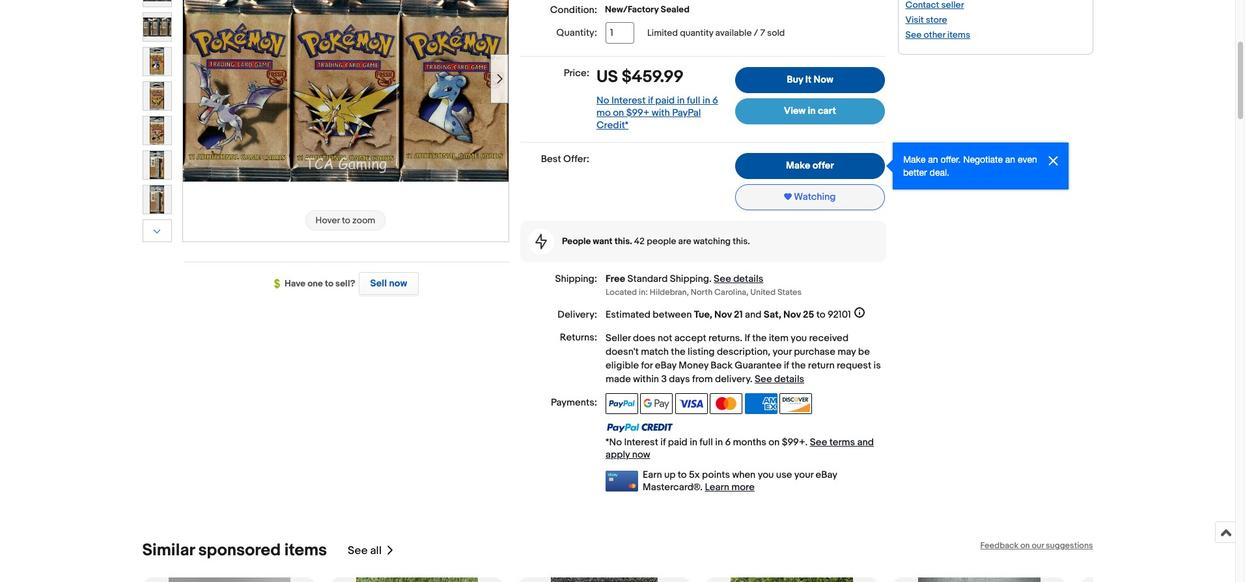 Task type: locate. For each thing, give the bounding box(es) containing it.
and right terms
[[857, 437, 874, 449]]

0 vertical spatial you
[[791, 332, 807, 345]]

2 horizontal spatial if
[[784, 360, 789, 372]]

similar sponsored items
[[142, 541, 327, 561]]

interest down paypal credit image
[[624, 437, 658, 449]]

1 horizontal spatial to
[[678, 469, 687, 482]]

0 vertical spatial your
[[773, 346, 792, 358]]

you right item
[[791, 332, 807, 345]]

see details link
[[714, 273, 763, 285], [755, 373, 804, 386]]

1 vertical spatial interest
[[624, 437, 658, 449]]

1 horizontal spatial 6
[[725, 437, 731, 449]]

limited quantity available / 7 sold
[[647, 27, 785, 38]]

1 horizontal spatial this.
[[733, 236, 750, 247]]

be
[[858, 346, 870, 358]]

discover image
[[779, 394, 812, 414]]

match
[[641, 346, 669, 358]]

1 vertical spatial now
[[632, 449, 650, 461]]

quantity:
[[556, 27, 597, 39]]

nov
[[714, 309, 732, 321], [783, 309, 801, 321]]

1 vertical spatial if
[[784, 360, 789, 372]]

$99+.
[[782, 437, 808, 449]]

quantity
[[680, 27, 713, 38]]

hildebran,
[[650, 287, 689, 298]]

details
[[733, 273, 763, 285], [774, 373, 804, 386]]

view in cart link
[[735, 98, 885, 124]]

in right paypal
[[703, 94, 710, 107]]

see details link up 'carolina,'
[[714, 273, 763, 285]]

free standard shipping . see details located in: hildebran, north carolina, united states
[[606, 273, 802, 298]]

to
[[325, 278, 333, 289], [816, 309, 826, 321], [678, 469, 687, 482]]

1 vertical spatial .
[[750, 373, 753, 386]]

/
[[754, 27, 758, 38]]

make up better
[[903, 154, 926, 165]]

in:
[[639, 287, 648, 298]]

view
[[784, 105, 806, 117]]

6
[[712, 94, 718, 107], [725, 437, 731, 449]]

and right 21
[[745, 309, 762, 321]]

returns.
[[709, 332, 742, 345]]

2 nov from the left
[[783, 309, 801, 321]]

0 vertical spatial the
[[752, 332, 767, 345]]

6 left months
[[725, 437, 731, 449]]

payments:
[[551, 397, 597, 409]]

2 horizontal spatial to
[[816, 309, 826, 321]]

1 vertical spatial to
[[816, 309, 826, 321]]

1 vertical spatial on
[[769, 437, 780, 449]]

6 right paypal
[[712, 94, 718, 107]]

make inside the make an offer. negotiate an even better deal.
[[903, 154, 926, 165]]

store
[[926, 14, 947, 25]]

.
[[709, 273, 712, 285], [750, 373, 753, 386]]

1 horizontal spatial ebay
[[816, 469, 837, 482]]

ebay inside earn up to 5x points when you use your ebay mastercard®.
[[816, 469, 837, 482]]

0 horizontal spatial 6
[[712, 94, 718, 107]]

picture 5 of 9 image
[[143, 82, 171, 110]]

0 vertical spatial full
[[687, 94, 700, 107]]

other
[[924, 29, 945, 40]]

1 horizontal spatial your
[[794, 469, 814, 482]]

items right other at the right top of the page
[[947, 29, 970, 40]]

picture 2 of 9 image
[[143, 0, 171, 7]]

paid up up
[[668, 437, 688, 449]]

sell?
[[335, 278, 355, 289]]

if down paypal credit image
[[661, 437, 666, 449]]

2 vertical spatial to
[[678, 469, 687, 482]]

standard
[[628, 273, 668, 285]]

see details link down guarantee on the right of the page
[[755, 373, 804, 386]]

now right sell
[[389, 277, 407, 290]]

paypal
[[672, 107, 701, 119]]

0 vertical spatial 6
[[712, 94, 718, 107]]

0 vertical spatial and
[[745, 309, 762, 321]]

see inside see terms and apply now
[[810, 437, 827, 449]]

with
[[652, 107, 670, 119]]

1 horizontal spatial now
[[632, 449, 650, 461]]

shipping
[[670, 273, 709, 285]]

full for months
[[700, 437, 713, 449]]

1 horizontal spatial an
[[1005, 154, 1015, 165]]

6 for no interest if paid in full in 6 mo on $99+ with paypal credit*
[[712, 94, 718, 107]]

to right 25
[[816, 309, 826, 321]]

1 vertical spatial 6
[[725, 437, 731, 449]]

an up deal.
[[928, 154, 938, 165]]

learn more link
[[705, 482, 755, 494]]

1 horizontal spatial make
[[903, 154, 926, 165]]

months
[[733, 437, 766, 449]]

1 vertical spatial paid
[[668, 437, 688, 449]]

your
[[773, 346, 792, 358], [794, 469, 814, 482]]

watching button
[[735, 184, 885, 210]]

the inside "if the return request is made within 3 days from delivery"
[[791, 360, 806, 372]]

0 horizontal spatial items
[[284, 541, 327, 561]]

25
[[803, 309, 814, 321]]

description,
[[717, 346, 770, 358]]

3x sealed fossil long/hanger booster packs (artset) wotc original pokemon cards - picture 1 of 9 image
[[183, 0, 508, 182]]

when
[[732, 469, 756, 482]]

see left all
[[348, 544, 368, 557]]

if
[[745, 332, 750, 345]]

items inside visit store see other items
[[947, 29, 970, 40]]

buy it now link
[[735, 67, 885, 93]]

paypal credit image
[[606, 422, 673, 433]]

2 this. from the left
[[733, 236, 750, 247]]

if up . see details
[[784, 360, 789, 372]]

1 horizontal spatial .
[[750, 373, 753, 386]]

0 vertical spatial .
[[709, 273, 712, 285]]

make an offer. negotiate an even better deal.
[[903, 154, 1037, 178]]

2 vertical spatial the
[[791, 360, 806, 372]]

full right "with"
[[687, 94, 700, 107]]

nov left 25
[[783, 309, 801, 321]]

days
[[669, 373, 690, 386]]

visit store see other items
[[906, 14, 970, 40]]

0 horizontal spatial on
[[613, 107, 624, 119]]

see all link
[[348, 541, 395, 561]]

details inside free standard shipping . see details located in: hildebran, north carolina, united states
[[733, 273, 763, 285]]

to inside earn up to 5x points when you use your ebay mastercard®.
[[678, 469, 687, 482]]

request
[[837, 360, 871, 372]]

nov left 21
[[714, 309, 732, 321]]

available
[[715, 27, 752, 38]]

details up discover image
[[774, 373, 804, 386]]

1 horizontal spatial items
[[947, 29, 970, 40]]

see terms and apply now
[[606, 437, 874, 461]]

1 horizontal spatial details
[[774, 373, 804, 386]]

in up 5x
[[690, 437, 697, 449]]

on left $99+.
[[769, 437, 780, 449]]

you inside seller does not accept returns. if the item you received doesn't match the listing description, your purchase may be eligible for
[[791, 332, 807, 345]]

see inside free standard shipping . see details located in: hildebran, north carolina, united states
[[714, 273, 731, 285]]

in left the cart
[[808, 105, 816, 117]]

6 inside 'no interest if paid in full in 6 mo on $99+ with paypal credit*'
[[712, 94, 718, 107]]

cart
[[818, 105, 836, 117]]

on for mo
[[613, 107, 624, 119]]

earn
[[643, 469, 662, 482]]

if
[[648, 94, 653, 107], [784, 360, 789, 372], [661, 437, 666, 449]]

paid for mo
[[655, 94, 675, 107]]

negotiate
[[963, 154, 1003, 165]]

1 horizontal spatial if
[[661, 437, 666, 449]]

0 vertical spatial to
[[325, 278, 333, 289]]

ebay
[[655, 360, 677, 372], [816, 469, 837, 482]]

points
[[702, 469, 730, 482]]

accept
[[675, 332, 706, 345]]

1 vertical spatial you
[[758, 469, 774, 482]]

on left our
[[1020, 541, 1030, 551]]

you
[[791, 332, 807, 345], [758, 469, 774, 482]]

paid inside 'no interest if paid in full in 6 mo on $99+ with paypal credit*'
[[655, 94, 675, 107]]

92101
[[828, 309, 851, 321]]

learn more
[[705, 482, 755, 494]]

new/factory
[[605, 4, 659, 15]]

picture 3 of 9 image
[[143, 13, 171, 41]]

0 horizontal spatial make
[[786, 159, 810, 172]]

details up united
[[733, 273, 763, 285]]

you left use
[[758, 469, 774, 482]]

1 vertical spatial items
[[284, 541, 327, 561]]

credit*
[[597, 119, 629, 131]]

google pay image
[[640, 394, 673, 414]]

the right if
[[752, 332, 767, 345]]

1 horizontal spatial nov
[[783, 309, 801, 321]]

see up 'carolina,'
[[714, 273, 731, 285]]

0 horizontal spatial an
[[928, 154, 938, 165]]

your inside earn up to 5x points when you use your ebay mastercard®.
[[794, 469, 814, 482]]

within
[[633, 373, 659, 386]]

0 horizontal spatial your
[[773, 346, 792, 358]]

3
[[661, 373, 667, 386]]

1 vertical spatial ebay
[[816, 469, 837, 482]]

and inside see terms and apply now
[[857, 437, 874, 449]]

visit
[[906, 14, 924, 25]]

1 vertical spatial see details link
[[755, 373, 804, 386]]

if down $459.99
[[648, 94, 653, 107]]

0 vertical spatial see details link
[[714, 273, 763, 285]]

0 horizontal spatial to
[[325, 278, 333, 289]]

buy
[[787, 74, 803, 86]]

to right one
[[325, 278, 333, 289]]

full inside 'no interest if paid in full in 6 mo on $99+ with paypal credit*'
[[687, 94, 700, 107]]

0 horizontal spatial you
[[758, 469, 774, 482]]

1 vertical spatial and
[[857, 437, 874, 449]]

0 vertical spatial details
[[733, 273, 763, 285]]

2 horizontal spatial on
[[1020, 541, 1030, 551]]

delivery
[[715, 373, 750, 386]]

1 vertical spatial your
[[794, 469, 814, 482]]

full
[[687, 94, 700, 107], [700, 437, 713, 449]]

united
[[750, 287, 776, 298]]

sell now link
[[355, 272, 419, 295]]

learn
[[705, 482, 729, 494]]

paid down $459.99
[[655, 94, 675, 107]]

your right use
[[794, 469, 814, 482]]

. up north
[[709, 273, 712, 285]]

see left terms
[[810, 437, 827, 449]]

0 vertical spatial if
[[648, 94, 653, 107]]

1 horizontal spatial you
[[791, 332, 807, 345]]

see inside visit store see other items
[[906, 29, 922, 40]]

ebay down terms
[[816, 469, 837, 482]]

0 vertical spatial items
[[947, 29, 970, 40]]

full up points
[[700, 437, 713, 449]]

2 horizontal spatial the
[[791, 360, 806, 372]]

0 vertical spatial interest
[[612, 94, 646, 107]]

6 for *no interest if paid in full in 6 months on $99+.
[[725, 437, 731, 449]]

. down guarantee on the right of the page
[[750, 373, 753, 386]]

0 horizontal spatial .
[[709, 273, 712, 285]]

the down purchase
[[791, 360, 806, 372]]

0 horizontal spatial nov
[[714, 309, 732, 321]]

suggestions
[[1046, 541, 1093, 551]]

in right "with"
[[677, 94, 685, 107]]

on inside 'no interest if paid in full in 6 mo on $99+ with paypal credit*'
[[613, 107, 624, 119]]

make left offer
[[786, 159, 810, 172]]

0 vertical spatial ebay
[[655, 360, 677, 372]]

1 horizontal spatial on
[[769, 437, 780, 449]]

0 horizontal spatial this.
[[615, 236, 632, 247]]

make for make offer
[[786, 159, 810, 172]]

see down visit
[[906, 29, 922, 40]]

make for make an offer. negotiate an even better deal.
[[903, 154, 926, 165]]

free
[[606, 273, 625, 285]]

items left see all text field
[[284, 541, 327, 561]]

your inside seller does not accept returns. if the item you received doesn't match the listing description, your purchase may be eligible for
[[773, 346, 792, 358]]

0 horizontal spatial the
[[671, 346, 685, 358]]

now up earn
[[632, 449, 650, 461]]

1 vertical spatial full
[[700, 437, 713, 449]]

not
[[658, 332, 672, 345]]

this. left 42
[[615, 236, 632, 247]]

0 horizontal spatial details
[[733, 273, 763, 285]]

1 an from the left
[[928, 154, 938, 165]]

interest inside 'no interest if paid in full in 6 mo on $99+ with paypal credit*'
[[612, 94, 646, 107]]

0 vertical spatial on
[[613, 107, 624, 119]]

if inside "if the return request is made within 3 days from delivery"
[[784, 360, 789, 372]]

the down accept
[[671, 346, 685, 358]]

0 vertical spatial paid
[[655, 94, 675, 107]]

this. right watching
[[733, 236, 750, 247]]

watching
[[794, 191, 836, 203]]

money
[[679, 360, 709, 372]]

paid for months
[[668, 437, 688, 449]]

ebay up the 3
[[655, 360, 677, 372]]

an left even at the right
[[1005, 154, 1015, 165]]

make inside us $459.99 main content
[[786, 159, 810, 172]]

on right mo
[[613, 107, 624, 119]]

have
[[285, 278, 306, 289]]

for
[[641, 360, 653, 372]]

1 horizontal spatial and
[[857, 437, 874, 449]]

seller
[[606, 332, 631, 345]]

to left 5x
[[678, 469, 687, 482]]

your down item
[[773, 346, 792, 358]]

interest right no
[[612, 94, 646, 107]]

0 vertical spatial now
[[389, 277, 407, 290]]

2 vertical spatial if
[[661, 437, 666, 449]]

ebay mastercard image
[[606, 471, 638, 492]]

tue,
[[694, 309, 712, 321]]

have one to sell?
[[285, 278, 355, 289]]

if inside 'no interest if paid in full in 6 mo on $99+ with paypal credit*'
[[648, 94, 653, 107]]

american express image
[[745, 394, 777, 414]]

0 horizontal spatial if
[[648, 94, 653, 107]]



Task type: vqa. For each thing, say whether or not it's contained in the screenshot.
eBay
yes



Task type: describe. For each thing, give the bounding box(es) containing it.
1 this. from the left
[[615, 236, 632, 247]]

*no interest if paid in full in 6 months on $99+.
[[606, 437, 810, 449]]

with details__icon image
[[535, 234, 547, 249]]

deal.
[[930, 167, 949, 178]]

see down guarantee on the right of the page
[[755, 373, 772, 386]]

listing
[[688, 346, 715, 358]]

our
[[1032, 541, 1044, 551]]

0 horizontal spatial and
[[745, 309, 762, 321]]

now
[[814, 74, 833, 86]]

shipping:
[[555, 273, 597, 285]]

dollar sign image
[[274, 279, 285, 289]]

Quantity: text field
[[606, 22, 634, 44]]

now inside see terms and apply now
[[632, 449, 650, 461]]

best offer:
[[541, 153, 589, 165]]

picture 6 of 9 image
[[143, 117, 171, 145]]

one
[[308, 278, 323, 289]]

purchase
[[794, 346, 835, 358]]

picture 7 of 9 image
[[143, 151, 171, 179]]

up
[[664, 469, 676, 482]]

no interest if paid in full in 6 mo on $99+ with paypal credit* link
[[597, 94, 718, 131]]

return
[[808, 360, 835, 372]]

sell now
[[370, 277, 407, 290]]

offer:
[[563, 153, 589, 165]]

condition:
[[550, 4, 597, 16]]

See all text field
[[348, 544, 382, 557]]

buy it now
[[787, 74, 833, 86]]

paypal image
[[606, 394, 638, 414]]

watching
[[693, 236, 731, 247]]

carolina,
[[714, 287, 749, 298]]

more
[[732, 482, 755, 494]]

earn up to 5x points when you use your ebay mastercard®.
[[643, 469, 837, 494]]

all
[[370, 544, 382, 557]]

returns:
[[560, 332, 597, 344]]

eligible
[[606, 360, 639, 372]]

delivery:
[[558, 309, 597, 321]]

0 horizontal spatial ebay
[[655, 360, 677, 372]]

apply
[[606, 449, 630, 461]]

made
[[606, 373, 631, 386]]

1 nov from the left
[[714, 309, 732, 321]]

1 vertical spatial details
[[774, 373, 804, 386]]

. inside free standard shipping . see details located in: hildebran, north carolina, united states
[[709, 273, 712, 285]]

2 an from the left
[[1005, 154, 1015, 165]]

1 vertical spatial the
[[671, 346, 685, 358]]

on for months
[[769, 437, 780, 449]]

best
[[541, 153, 561, 165]]

1 horizontal spatial the
[[752, 332, 767, 345]]

offer.
[[941, 154, 961, 165]]

even
[[1018, 154, 1037, 165]]

make an offer. negotiate an even better deal. tooltip
[[893, 143, 1069, 189]]

between
[[653, 309, 692, 321]]

$99+
[[626, 107, 650, 119]]

back
[[711, 360, 733, 372]]

in left months
[[715, 437, 723, 449]]

advertisement region
[[898, 61, 1093, 224]]

sat,
[[764, 309, 781, 321]]

feedback on our suggestions link
[[980, 541, 1093, 551]]

received
[[809, 332, 849, 345]]

may
[[838, 346, 856, 358]]

42
[[634, 236, 645, 247]]

sold
[[767, 27, 785, 38]]

if the return request is made within 3 days from delivery
[[606, 360, 881, 386]]

picture 8 of 9 image
[[143, 186, 171, 214]]

sponsored
[[198, 541, 281, 561]]

feedback
[[980, 541, 1019, 551]]

people want this. 42 people are watching this.
[[562, 236, 750, 247]]

feedback on our suggestions
[[980, 541, 1093, 551]]

use
[[776, 469, 792, 482]]

mastercard®.
[[643, 482, 703, 494]]

item
[[769, 332, 789, 345]]

it
[[805, 74, 812, 86]]

to for earn up to 5x points when you use your ebay mastercard®.
[[678, 469, 687, 482]]

if for $99+.
[[661, 437, 666, 449]]

no
[[597, 94, 609, 107]]

us $459.99 main content
[[520, 0, 886, 494]]

21
[[734, 309, 743, 321]]

north
[[691, 287, 713, 298]]

want
[[593, 236, 613, 247]]

ebay money back guarantee
[[655, 360, 782, 372]]

visa image
[[675, 394, 708, 414]]

similar
[[142, 541, 195, 561]]

is
[[874, 360, 881, 372]]

. see details
[[750, 373, 804, 386]]

terms
[[830, 437, 855, 449]]

new/factory sealed
[[605, 4, 690, 15]]

0 horizontal spatial now
[[389, 277, 407, 290]]

7
[[760, 27, 765, 38]]

estimated
[[606, 309, 651, 321]]

picture 4 of 9 image
[[143, 48, 171, 76]]

better
[[903, 167, 927, 178]]

make offer
[[786, 159, 834, 172]]

to for have one to sell?
[[325, 278, 333, 289]]

us
[[597, 67, 618, 87]]

visit store link
[[906, 14, 947, 25]]

master card image
[[710, 394, 743, 414]]

interest for *no
[[624, 437, 658, 449]]

view in cart
[[784, 105, 836, 117]]

sell
[[370, 277, 387, 290]]

full for mo
[[687, 94, 700, 107]]

interest for no
[[612, 94, 646, 107]]

us $459.99
[[597, 67, 684, 87]]

2 vertical spatial on
[[1020, 541, 1030, 551]]

you inside earn up to 5x points when you use your ebay mastercard®.
[[758, 469, 774, 482]]

5x
[[689, 469, 700, 482]]

doesn't
[[606, 346, 639, 358]]

see other items link
[[906, 29, 970, 40]]

if for $99+
[[648, 94, 653, 107]]

see terms and apply now link
[[606, 437, 874, 461]]



